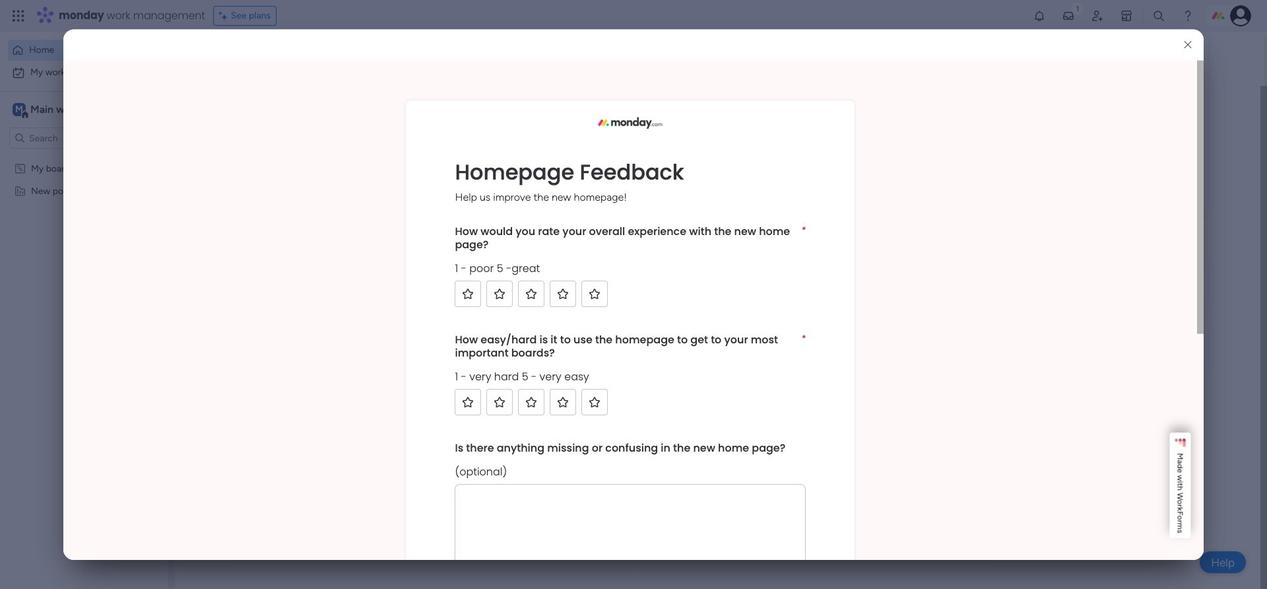 Task type: vqa. For each thing, say whether or not it's contained in the screenshot.
Workspace image
yes



Task type: locate. For each thing, give the bounding box(es) containing it.
notifications image
[[1033, 9, 1047, 22]]

search everything image
[[1153, 9, 1166, 22]]

list box
[[0, 154, 168, 380]]

getting started element
[[1010, 255, 1209, 308]]

workspace image
[[13, 102, 26, 117]]

jacob simon image
[[1231, 5, 1252, 26]]

close recently visited image
[[244, 48, 260, 63]]

public board image
[[442, 181, 456, 195]]

invite members image
[[1092, 9, 1105, 22]]

add to favorites image
[[397, 181, 410, 194]]

help center element
[[1010, 319, 1209, 371]]

monday marketplace image
[[1121, 9, 1134, 22]]

1 vertical spatial option
[[8, 62, 160, 83]]

1 image
[[1072, 1, 1084, 16]]

option
[[8, 40, 160, 61], [8, 62, 160, 83], [0, 156, 168, 159]]

Search in workspace field
[[28, 130, 110, 146]]



Task type: describe. For each thing, give the bounding box(es) containing it.
update feed image
[[1063, 9, 1076, 22]]

see plans image
[[219, 9, 231, 23]]

0 vertical spatial option
[[8, 40, 160, 61]]

templates image image
[[1022, 40, 1197, 131]]

quick search results list box
[[244, 63, 979, 238]]

2 vertical spatial option
[[0, 156, 168, 159]]

select product image
[[12, 9, 25, 22]]

help image
[[1182, 9, 1195, 22]]

workspace selection element
[[13, 102, 110, 119]]



